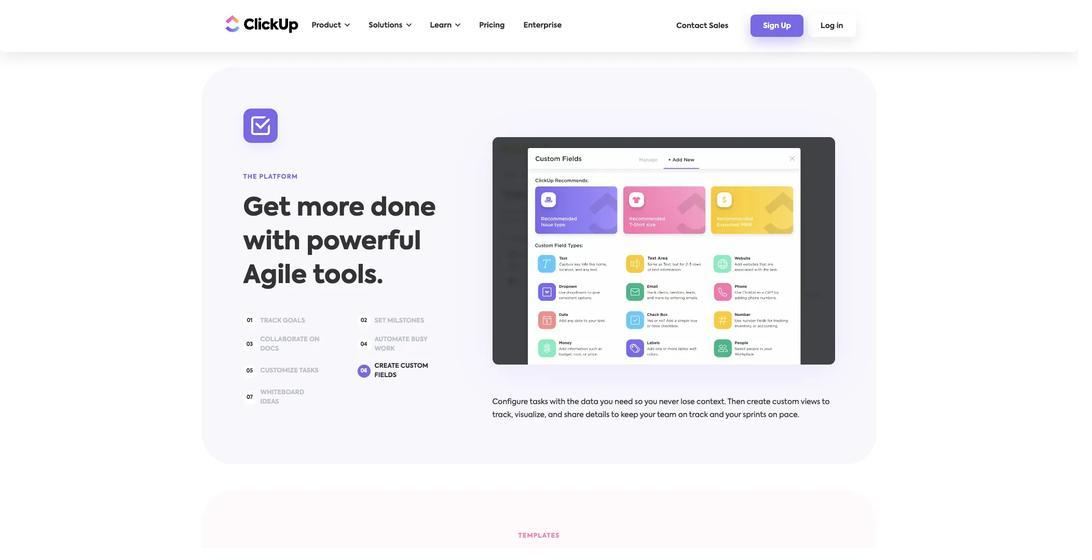 Task type: locate. For each thing, give the bounding box(es) containing it.
2 and from the left
[[710, 412, 724, 419]]

busy
[[411, 337, 428, 343]]

and down context. at the right
[[710, 412, 724, 419]]

the
[[567, 399, 579, 406]]

share
[[565, 412, 584, 419]]

on down 'lose'
[[679, 412, 688, 419]]

up
[[782, 22, 792, 30]]

1 horizontal spatial with
[[550, 399, 566, 406]]

context.
[[697, 399, 727, 406]]

customize tasks
[[261, 368, 319, 374]]

0 horizontal spatial with
[[243, 230, 301, 255]]

1 horizontal spatial custom
[[773, 399, 800, 406]]

sign up button
[[751, 15, 804, 37]]

1 and from the left
[[549, 412, 563, 419]]

0 vertical spatial with
[[243, 230, 301, 255]]

1 your from the left
[[640, 412, 656, 419]]

tasks for configure
[[530, 399, 548, 406]]

enterprise link
[[519, 15, 567, 36]]

custom inside configure tasks with the data you need so you never lose context. then create custom views to track, visualize, and share details to keep your team on track and your sprints on pace.
[[773, 399, 800, 406]]

0 horizontal spatial custom
[[401, 363, 429, 369]]

custom up pace.
[[773, 399, 800, 406]]

tasks right customize
[[300, 368, 319, 374]]

your
[[640, 412, 656, 419], [726, 412, 742, 419]]

templates
[[519, 533, 560, 539]]

configure
[[493, 399, 528, 406]]

1 on from the left
[[679, 412, 688, 419]]

tasks for customize
[[300, 368, 319, 374]]

track
[[261, 318, 282, 324]]

1 vertical spatial custom
[[773, 399, 800, 406]]

your down then
[[726, 412, 742, 419]]

log
[[821, 22, 835, 30]]

0 horizontal spatial on
[[679, 412, 688, 419]]

your down so
[[640, 412, 656, 419]]

you up details
[[600, 399, 613, 406]]

1 horizontal spatial you
[[645, 399, 658, 406]]

track
[[690, 412, 708, 419]]

visualize,
[[515, 412, 547, 419]]

create
[[375, 363, 399, 369]]

pace.
[[780, 412, 800, 419]]

docs
[[261, 346, 279, 352]]

0 horizontal spatial to
[[612, 412, 619, 419]]

set milstones
[[375, 318, 425, 324]]

on
[[679, 412, 688, 419], [769, 412, 778, 419]]

0 vertical spatial custom
[[401, 363, 429, 369]]

1 horizontal spatial tasks
[[530, 399, 548, 406]]

lose
[[681, 399, 695, 406]]

pricing link
[[474, 15, 510, 36]]

on left pace.
[[769, 412, 778, 419]]

log in
[[821, 22, 844, 30]]

ideas
[[261, 399, 279, 405]]

milstones
[[388, 318, 425, 324]]

custom down automate busy work at left bottom
[[401, 363, 429, 369]]

the platform
[[243, 174, 298, 180]]

1 vertical spatial tasks
[[530, 399, 548, 406]]

0 horizontal spatial and
[[549, 412, 563, 419]]

custom
[[401, 363, 429, 369], [773, 399, 800, 406]]

track,
[[493, 412, 513, 419]]

tasks
[[300, 368, 319, 374], [530, 399, 548, 406]]

pricing
[[480, 22, 505, 29]]

0 vertical spatial tasks
[[300, 368, 319, 374]]

you right so
[[645, 399, 658, 406]]

contact sales button
[[672, 17, 734, 35]]

you
[[600, 399, 613, 406], [645, 399, 658, 406]]

with up agile
[[243, 230, 301, 255]]

to left keep
[[612, 412, 619, 419]]

and
[[549, 412, 563, 419], [710, 412, 724, 419]]

set
[[375, 318, 386, 324]]

1 vertical spatial with
[[550, 399, 566, 406]]

0 horizontal spatial tasks
[[300, 368, 319, 374]]

tools.
[[313, 264, 383, 289]]

with
[[243, 230, 301, 255], [550, 399, 566, 406]]

sign
[[764, 22, 780, 30]]

and left share
[[549, 412, 563, 419]]

1 horizontal spatial on
[[769, 412, 778, 419]]

automate busy work
[[375, 337, 428, 352]]

contact sales
[[677, 22, 729, 29]]

0 horizontal spatial your
[[640, 412, 656, 419]]

to right views
[[823, 399, 830, 406]]

in
[[837, 22, 844, 30]]

1 horizontal spatial and
[[710, 412, 724, 419]]

then
[[728, 399, 746, 406]]

platform
[[259, 174, 298, 180]]

tasks up the visualize,
[[530, 399, 548, 406]]

0 horizontal spatial you
[[600, 399, 613, 406]]

to
[[823, 399, 830, 406], [612, 412, 619, 419]]

2 you from the left
[[645, 399, 658, 406]]

with left the
[[550, 399, 566, 406]]

0 vertical spatial to
[[823, 399, 830, 406]]

1 horizontal spatial your
[[726, 412, 742, 419]]

tasks inside configure tasks with the data you need so you never lose context. then create custom views to track, visualize, and share details to keep your team on track and your sprints on pace.
[[530, 399, 548, 406]]



Task type: describe. For each thing, give the bounding box(es) containing it.
create custom fields.png image
[[493, 137, 836, 365]]

collaborate
[[261, 337, 308, 343]]

custom inside create custom fields
[[401, 363, 429, 369]]

so
[[635, 399, 643, 406]]

product button
[[307, 15, 355, 36]]

create custom fields
[[375, 363, 429, 379]]

get
[[243, 196, 291, 221]]

details
[[586, 412, 610, 419]]

never
[[660, 399, 679, 406]]

2 on from the left
[[769, 412, 778, 419]]

create
[[747, 399, 771, 406]]

customize
[[261, 368, 298, 374]]

the
[[243, 174, 257, 180]]

collaborate on docs
[[261, 337, 320, 352]]

1 you from the left
[[600, 399, 613, 406]]

with inside get more done with powerful agile tools.
[[243, 230, 301, 255]]

team
[[658, 412, 677, 419]]

goals
[[283, 318, 305, 324]]

configure tasks with the data you need so you never lose context. then create custom views to track, visualize, and share details to keep your team on track and your sprints on pace.
[[493, 399, 830, 419]]

solutions button
[[364, 15, 417, 36]]

more
[[297, 196, 365, 221]]

clickup image
[[223, 14, 298, 34]]

done
[[371, 196, 436, 221]]

log in link
[[809, 15, 856, 37]]

2 your from the left
[[726, 412, 742, 419]]

keep
[[621, 412, 639, 419]]

solutions
[[369, 22, 403, 29]]

product
[[312, 22, 341, 29]]

contact
[[677, 22, 708, 29]]

data
[[581, 399, 599, 406]]

learn button
[[425, 15, 466, 36]]

whiteboard
[[261, 390, 304, 396]]

fields
[[375, 373, 397, 379]]

views
[[801, 399, 821, 406]]

sales
[[710, 22, 729, 29]]

powerful
[[307, 230, 421, 255]]

1 vertical spatial to
[[612, 412, 619, 419]]

with inside configure tasks with the data you need so you never lose context. then create custom views to track, visualize, and share details to keep your team on track and your sprints on pace.
[[550, 399, 566, 406]]

sprints
[[743, 412, 767, 419]]

learn
[[430, 22, 452, 29]]

automate
[[375, 337, 410, 343]]

on
[[310, 337, 320, 343]]

1 horizontal spatial to
[[823, 399, 830, 406]]

agile
[[243, 264, 307, 289]]

work
[[375, 346, 395, 352]]

enterprise
[[524, 22, 562, 29]]

get more done with powerful agile tools.
[[243, 196, 436, 289]]

sign up
[[764, 22, 792, 30]]

whiteboard ideas
[[261, 390, 304, 405]]

track goals
[[261, 318, 305, 324]]

need
[[615, 399, 633, 406]]



Task type: vqa. For each thing, say whether or not it's contained in the screenshot.
the 'Forms' to the right
no



